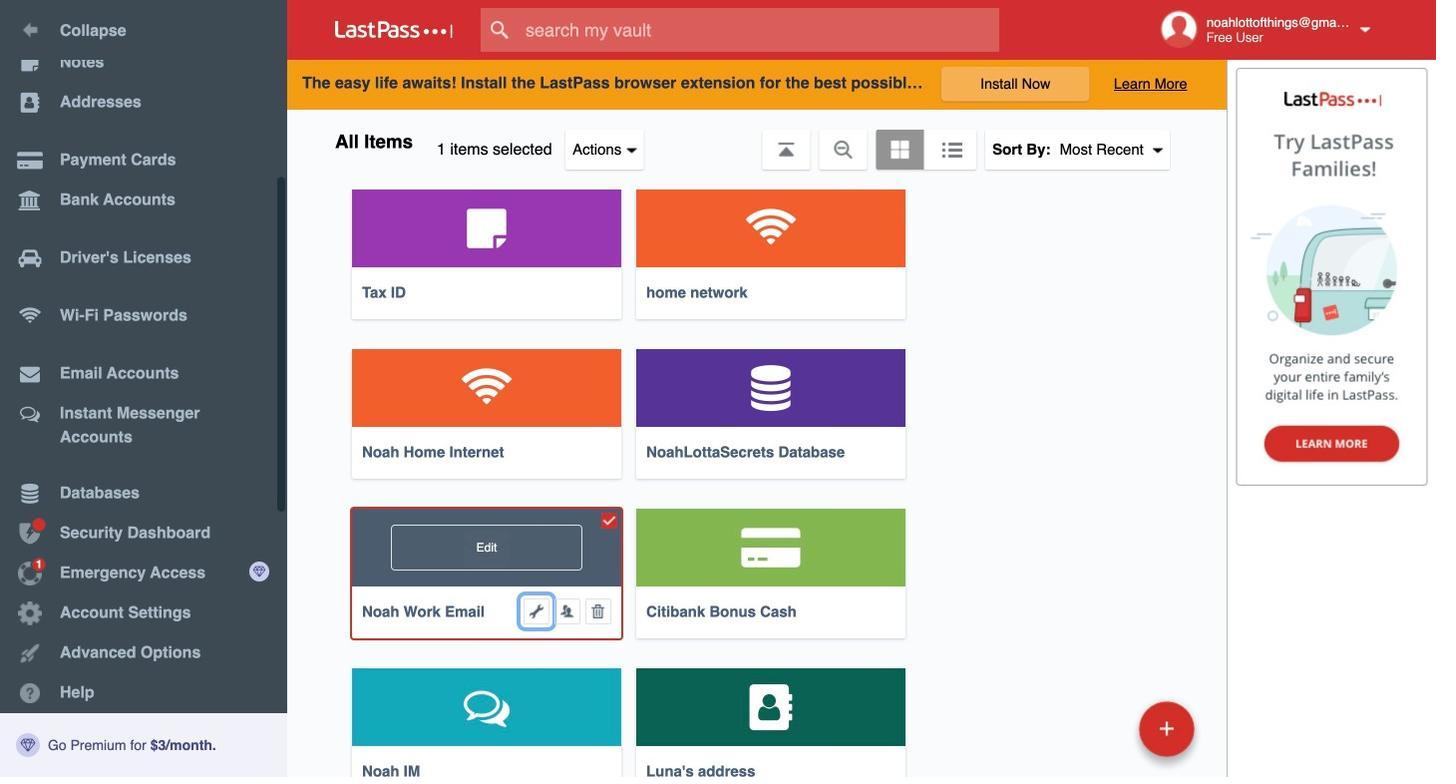 Task type: describe. For each thing, give the bounding box(es) containing it.
Search search field
[[481, 8, 1039, 52]]



Task type: locate. For each thing, give the bounding box(es) containing it.
lastpass image
[[335, 21, 453, 39]]

main navigation navigation
[[0, 0, 287, 777]]

search my vault text field
[[481, 8, 1039, 52]]

vault options navigation
[[287, 110, 1227, 170]]

new item navigation
[[1002, 695, 1207, 777]]

new item element
[[1002, 700, 1202, 757]]



